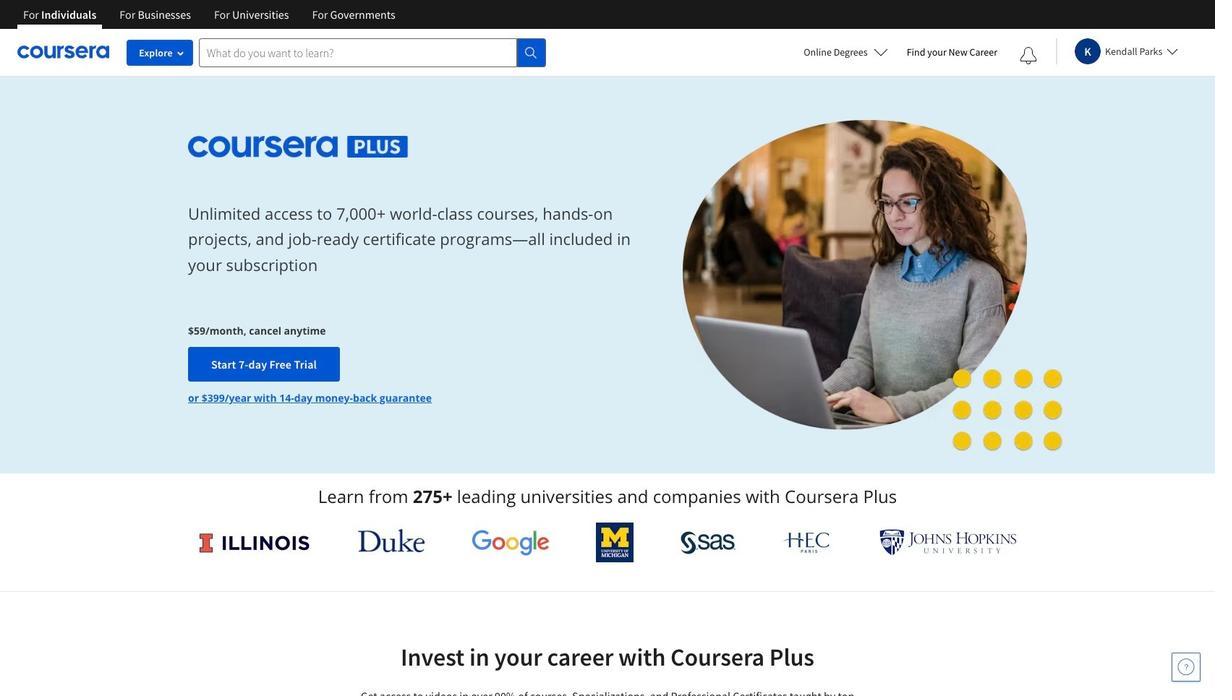 Task type: describe. For each thing, give the bounding box(es) containing it.
help center image
[[1177, 659, 1195, 676]]

google image
[[471, 529, 549, 556]]

coursera plus image
[[188, 136, 408, 157]]

banner navigation
[[12, 0, 407, 29]]

sas image
[[680, 531, 735, 554]]



Task type: vqa. For each thing, say whether or not it's contained in the screenshot.
to
no



Task type: locate. For each thing, give the bounding box(es) containing it.
duke university image
[[358, 529, 425, 553]]

johns hopkins university image
[[879, 529, 1017, 556]]

coursera image
[[17, 41, 109, 64]]

What do you want to learn? text field
[[199, 38, 517, 67]]

hec paris image
[[782, 528, 833, 558]]

university of illinois at urbana-champaign image
[[198, 531, 311, 554]]

university of michigan image
[[596, 523, 634, 563]]

None search field
[[199, 38, 546, 67]]



